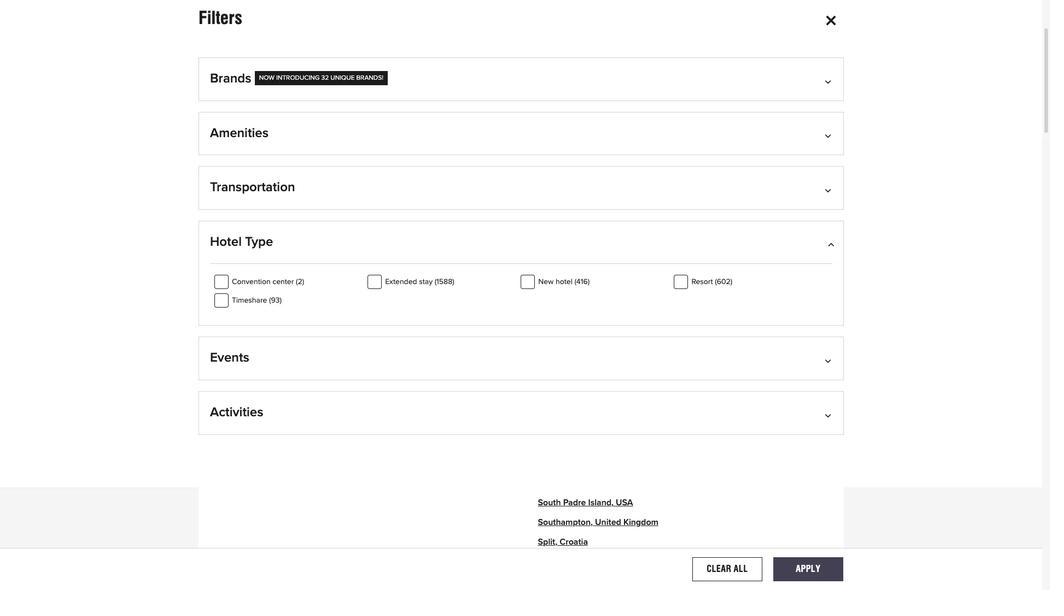 Task type: vqa. For each thing, say whether or not it's contained in the screenshot.
arrow down icon
yes



Task type: locate. For each thing, give the bounding box(es) containing it.
apply
[[796, 564, 821, 575]]

convention center (2)
[[232, 279, 304, 286]]

croatia
[[560, 538, 588, 547]]

amenities
[[210, 127, 269, 140]]

skiathos,
[[538, 322, 574, 331]]

arrow down image
[[827, 77, 832, 85], [827, 411, 832, 420]]

southampton,
[[538, 519, 593, 527]]

sioux
[[538, 263, 560, 272], [538, 282, 560, 291]]

1 vertical spatial arrow down image
[[827, 186, 832, 194]]

1 vertical spatial usa
[[584, 282, 601, 291]]

type
[[245, 236, 273, 249]]

usa right island,
[[616, 499, 633, 508]]

3 arrow down image from the top
[[827, 356, 832, 365]]

resort (602)
[[691, 279, 732, 286]]

filters
[[199, 7, 242, 28]]

resort
[[691, 279, 713, 286]]

timeshare
[[232, 297, 267, 305]]

0 vertical spatial sioux
[[538, 263, 560, 272]]

(93)
[[269, 297, 282, 305]]

events heading
[[210, 351, 832, 380]]

0 vertical spatial arrow down image
[[827, 77, 832, 85]]

introducing
[[276, 75, 320, 81]]

(416)
[[574, 279, 590, 286]]

2 arrow down image from the top
[[827, 411, 832, 420]]

brands heading
[[210, 71, 832, 100]]

1 vertical spatial arrow down image
[[827, 411, 832, 420]]

usa right falls,
[[584, 282, 601, 291]]

south
[[538, 499, 561, 508]]

(602)
[[715, 279, 732, 286]]

island,
[[588, 499, 614, 508]]

split, croatia link
[[538, 538, 588, 547]]

extended stay (1588)
[[385, 279, 454, 286]]

kingdom
[[623, 519, 658, 527]]

usa up (416)
[[581, 263, 598, 272]]

split, croatia
[[538, 538, 588, 547]]

hotel type heading
[[210, 234, 832, 264]]

arrow down image inside transportation heading
[[827, 186, 832, 194]]

2 vertical spatial arrow down image
[[827, 356, 832, 365]]

hotel
[[556, 279, 572, 286]]

hotel
[[210, 236, 242, 249]]

1 arrow down image from the top
[[827, 77, 832, 85]]

1 sioux from the top
[[538, 263, 560, 272]]

usa
[[581, 263, 598, 272], [584, 282, 601, 291], [616, 499, 633, 508]]

hotel type
[[210, 236, 273, 249]]

sioux falls, usa
[[538, 282, 601, 291]]

1 arrow down image from the top
[[827, 131, 832, 140]]

arrow down image inside events heading
[[827, 356, 832, 365]]

brands
[[210, 72, 251, 85]]

all
[[734, 564, 748, 575]]

2 arrow down image from the top
[[827, 186, 832, 194]]

arrow down image
[[827, 131, 832, 140], [827, 186, 832, 194], [827, 356, 832, 365]]

0 vertical spatial usa
[[581, 263, 598, 272]]

clear
[[707, 564, 731, 575]]

new hotel (416)
[[538, 279, 590, 286]]

2 sioux from the top
[[538, 282, 560, 291]]

1 vertical spatial sioux
[[538, 282, 560, 291]]

activities heading
[[210, 405, 832, 435]]

arrow down image inside amenities heading
[[827, 131, 832, 140]]

center
[[272, 279, 294, 286]]

arrow down image for amenities
[[827, 131, 832, 140]]

0 vertical spatial arrow down image
[[827, 131, 832, 140]]

apply button
[[773, 558, 843, 582]]

south padre island, usa link
[[538, 499, 633, 508]]

stay
[[419, 279, 433, 286]]



Task type: describe. For each thing, give the bounding box(es) containing it.
arrow down image for events
[[827, 356, 832, 365]]

convention
[[232, 279, 271, 286]]

padre
[[563, 499, 586, 508]]

2 vertical spatial usa
[[616, 499, 633, 508]]

brands now introducing 32 unique brands!
[[210, 72, 383, 85]]

transportation heading
[[210, 180, 832, 209]]

southampton, united kingdom
[[538, 519, 658, 527]]

sioux city, usa link
[[538, 263, 598, 272]]

arrow down image inside activities heading
[[827, 411, 832, 420]]

sioux for sioux falls, usa
[[538, 282, 560, 291]]

greece
[[576, 322, 604, 331]]

arrow down image inside the brands heading
[[827, 77, 832, 85]]

split,
[[538, 538, 557, 547]]

(2)
[[296, 279, 304, 286]]

sioux for sioux city, usa
[[538, 263, 560, 272]]

activities
[[210, 406, 263, 420]]

extended
[[385, 279, 417, 286]]

city,
[[562, 263, 579, 272]]

sioux city, usa
[[538, 263, 598, 272]]

unique
[[330, 75, 355, 81]]

events
[[210, 352, 249, 365]]

brands!
[[356, 75, 383, 81]]

south padre island, usa
[[538, 499, 633, 508]]

transportation
[[210, 181, 295, 194]]

united
[[595, 519, 621, 527]]

32
[[321, 75, 329, 81]]

skiathos, greece link
[[538, 322, 604, 331]]

sioux falls, usa link
[[538, 282, 601, 291]]

clear all
[[707, 564, 748, 575]]

clear all button
[[692, 558, 762, 582]]

usa for sioux city, usa
[[581, 263, 598, 272]]

falls,
[[562, 282, 582, 291]]

now
[[259, 75, 274, 81]]

(1588)
[[435, 279, 454, 286]]

amenities heading
[[210, 126, 832, 155]]

arrow up image
[[827, 240, 832, 249]]

usa for sioux falls, usa
[[584, 282, 601, 291]]

timeshare (93)
[[232, 297, 282, 305]]

southampton, united kingdom link
[[538, 519, 658, 527]]

new
[[538, 279, 554, 286]]

skiathos, greece
[[538, 322, 604, 331]]

arrow down image for transportation
[[827, 186, 832, 194]]



